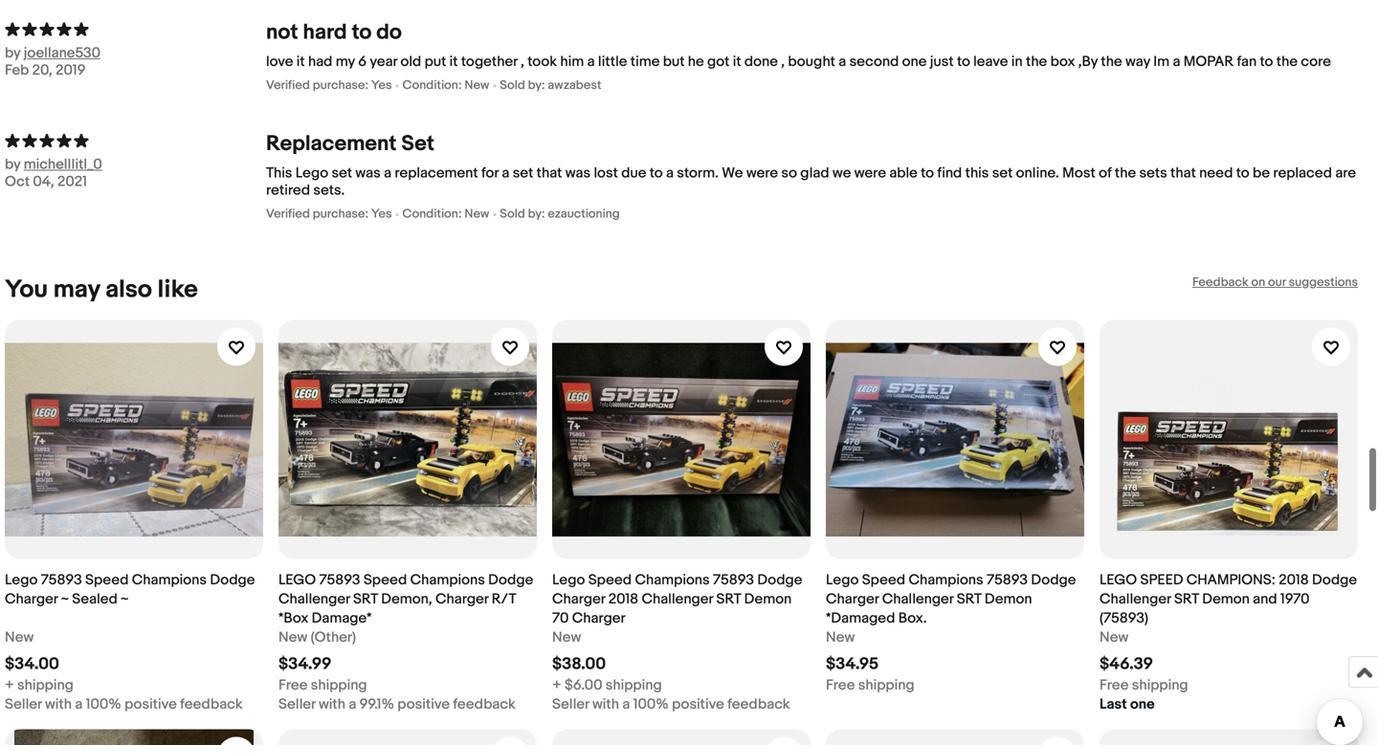 Task type: describe. For each thing, give the bounding box(es) containing it.
condition: new for replacement set
[[402, 207, 489, 222]]

with for $34.99
[[319, 696, 345, 714]]

feedback inside new $34.00 + shipping seller with a 100% positive feedback
[[180, 696, 243, 714]]

box.
[[898, 610, 927, 628]]

new inside the lego 75893 speed champions dodge challenger srt demon, charger r/t *box damage* new (other) $34.99 free shipping seller with a 99.1% positive feedback
[[279, 629, 307, 647]]

feedback on our suggestions link
[[1193, 275, 1358, 290]]

to right just in the top of the page
[[957, 53, 970, 71]]

2 , from the left
[[781, 53, 785, 71]]

2 that from the left
[[1171, 165, 1196, 182]]

$34.99
[[279, 655, 332, 675]]

99.1%
[[360, 696, 394, 714]]

New (Other) text field
[[279, 628, 356, 648]]

oct
[[5, 173, 30, 191]]

also
[[105, 275, 152, 305]]

new text field for $38.00
[[552, 628, 581, 648]]

new down for at left top
[[465, 207, 489, 222]]

Seller with a 100% positive feedback text field
[[5, 695, 243, 715]]

dodge for $34.99
[[488, 572, 533, 589]]

dodge for $46.39
[[1312, 572, 1357, 589]]

lego 75893 speed champions dodge challenger srt demon, charger r/t *box damage* new (other) $34.99 free shipping seller with a 99.1% positive feedback
[[279, 572, 533, 714]]

feb
[[5, 62, 29, 79]]

75893 inside lego speed champions 75893 dodge charger challenger srt demon *damaged box. new $34.95 free shipping
[[987, 572, 1028, 589]]

speed inside the lego 75893 speed champions dodge challenger srt demon, charger r/t *box damage* new (other) $34.99 free shipping seller with a 99.1% positive feedback
[[364, 572, 407, 589]]

to left the be
[[1236, 165, 1250, 182]]

1 , from the left
[[521, 53, 524, 71]]

bought
[[788, 53, 835, 71]]

2 was from the left
[[565, 165, 591, 182]]

champions:
[[1187, 572, 1276, 589]]

the left the core
[[1277, 53, 1298, 71]]

year
[[370, 53, 397, 71]]

shipping inside the lego 75893 speed champions dodge challenger srt demon, charger r/t *box damage* new (other) $34.99 free shipping seller with a 99.1% positive feedback
[[311, 677, 367, 695]]

time
[[630, 53, 660, 71]]

+ $6.00 shipping text field
[[552, 676, 662, 695]]

replacement
[[395, 165, 478, 182]]

1 that from the left
[[537, 165, 562, 182]]

Last one text field
[[1100, 695, 1155, 715]]

challenger inside the lego 75893 speed champions dodge challenger srt demon, charger r/t *box damage* new (other) $34.99 free shipping seller with a 99.1% positive feedback
[[279, 591, 350, 608]]

$38.00
[[552, 655, 606, 675]]

lego 75893 speed champions dodge charger ~ sealed ~
[[5, 572, 255, 608]]

suggestions
[[1289, 275, 1358, 290]]

lego speed champions: 2018 dodge challenger srt demon and 1970 (75893) new $46.39 free shipping last one
[[1100, 572, 1357, 714]]

seller inside new $34.00 + shipping seller with a 100% positive feedback
[[5, 696, 42, 714]]

be
[[1253, 165, 1270, 182]]

(75893)
[[1100, 610, 1148, 628]]

by michelllitl_0 oct 04, 2021
[[5, 156, 102, 191]]

my
[[336, 53, 355, 71]]

verified purchase: yes for this
[[266, 207, 392, 222]]

like
[[158, 275, 198, 305]]

new $34.00 + shipping seller with a 100% positive feedback
[[5, 629, 243, 714]]

due
[[621, 165, 646, 182]]

positive for $34.99
[[397, 696, 450, 714]]

verified for not
[[266, 78, 310, 93]]

replacement set this lego set was a replacement for a set that was lost due to a storm. we were so glad we were able to find this set online. most of the sets that need to be replaced are retired sets.
[[266, 131, 1356, 199]]

free shipping text field for $34.95
[[826, 676, 915, 695]]

free inside the lego 75893 speed champions dodge challenger srt demon, charger r/t *box damage* new (other) $34.99 free shipping seller with a 99.1% positive feedback
[[279, 677, 308, 695]]

condition: for replacement set
[[402, 207, 462, 222]]

do
[[376, 20, 402, 46]]

New text field
[[1100, 628, 1129, 648]]

yes for do
[[371, 78, 392, 93]]

glad
[[800, 165, 829, 182]]

feedback for $34.99
[[453, 696, 516, 714]]

verified for replacement
[[266, 207, 310, 222]]

you
[[5, 275, 48, 305]]

mopar
[[1184, 53, 1234, 71]]

sets.
[[313, 182, 345, 199]]

love
[[266, 53, 293, 71]]

challenger inside lego speed champions 75893 dodge charger challenger srt demon *damaged box. new $34.95 free shipping
[[882, 591, 954, 608]]

retired
[[266, 182, 310, 199]]

hard
[[303, 20, 347, 46]]

charger right 70
[[572, 610, 626, 628]]

demon,
[[381, 591, 432, 608]]

and
[[1253, 591, 1277, 608]]

dodge inside lego 75893 speed champions dodge charger ~ sealed ~
[[210, 572, 255, 589]]

im
[[1154, 53, 1170, 71]]

for
[[481, 165, 499, 182]]

this
[[266, 165, 292, 182]]

are
[[1335, 165, 1356, 182]]

of
[[1099, 165, 1112, 182]]

$38.00 text field
[[552, 655, 606, 675]]

the right in
[[1026, 53, 1047, 71]]

charger inside the lego 75893 speed champions dodge challenger srt demon, charger r/t *box damage* new (other) $34.99 free shipping seller with a 99.1% positive feedback
[[435, 591, 488, 608]]

list containing $34.00
[[5, 305, 1373, 746]]

in
[[1011, 53, 1023, 71]]

this
[[965, 165, 989, 182]]

one inside lego speed champions: 2018 dodge challenger srt demon and 1970 (75893) new $46.39 free shipping last one
[[1130, 696, 1155, 714]]

2 ~ from the left
[[121, 591, 129, 608]]

seller for $34.99
[[279, 696, 315, 714]]

damage*
[[312, 610, 372, 628]]

(other)
[[311, 629, 356, 647]]

$34.95
[[826, 655, 879, 675]]

3 it from the left
[[733, 53, 741, 71]]

04,
[[33, 173, 54, 191]]

lego speed champions 75893 dodge charger  2018 challenger srt demon 70 charger new $38.00 + $6.00 shipping seller with a 100% positive feedback
[[552, 572, 802, 714]]

speed inside lego 75893 speed champions dodge charger ~ sealed ~
[[85, 572, 129, 589]]

sold by: awzabest
[[500, 78, 601, 93]]

awzabest
[[548, 78, 601, 93]]

sets
[[1139, 165, 1167, 182]]

with inside new $34.00 + shipping seller with a 100% positive feedback
[[45, 696, 72, 714]]

sold for not hard to do
[[500, 78, 525, 93]]

feedback for +
[[728, 696, 790, 714]]

r/t
[[492, 591, 516, 608]]

75893 inside the lego 75893 speed champions dodge challenger srt demon, charger r/t *box damage* new (other) $34.99 free shipping seller with a 99.1% positive feedback
[[319, 572, 360, 589]]

able
[[889, 165, 918, 182]]

$46.39
[[1100, 655, 1153, 675]]

feedback on our suggestions
[[1193, 275, 1358, 290]]

1970
[[1280, 591, 1310, 608]]

Seller with a 99.1% positive feedback text field
[[279, 695, 516, 715]]

6
[[358, 53, 367, 71]]

a inside the lego 75893 speed champions dodge challenger srt demon, charger r/t *box damage* new (other) $34.99 free shipping seller with a 99.1% positive feedback
[[349, 696, 356, 714]]

+ inside lego speed champions 75893 dodge charger  2018 challenger srt demon 70 charger new $38.00 + $6.00 shipping seller with a 100% positive feedback
[[552, 677, 561, 695]]

had
[[308, 53, 332, 71]]

2 were from the left
[[854, 165, 886, 182]]

michelllitl_0 link
[[24, 156, 158, 173]]

free for $46.39
[[1100, 677, 1129, 695]]

$34.00
[[5, 655, 59, 675]]

charger for lego 75893 speed champions dodge charger ~ sealed ~
[[5, 591, 58, 608]]

by joellane530 feb 20, 2019
[[5, 45, 100, 79]]

ezauctioning
[[548, 207, 620, 222]]

on
[[1251, 275, 1265, 290]]

lego speed champions 75893 dodge charger challenger srt demon *damaged box. new $34.95 free shipping
[[826, 572, 1076, 695]]

2018 inside lego speed champions 75893 dodge charger  2018 challenger srt demon 70 charger new $38.00 + $6.00 shipping seller with a 100% positive feedback
[[608, 591, 638, 608]]

new text field for $34.95
[[826, 628, 855, 648]]

3 set from the left
[[992, 165, 1013, 182]]

replaced
[[1273, 165, 1332, 182]]

lego for lego speed champions 75893 dodge charger  2018 challenger srt demon 70 charger new $38.00 + $6.00 shipping seller with a 100% positive feedback
[[552, 572, 585, 589]]

2021
[[57, 173, 87, 191]]

to left find
[[921, 165, 934, 182]]

michelllitl_0
[[24, 156, 102, 173]]

sealed
[[72, 591, 118, 608]]

+ inside new $34.00 + shipping seller with a 100% positive feedback
[[5, 677, 14, 695]]

*damaged
[[826, 610, 895, 628]]

the inside replacement set this lego set was a replacement for a set that was lost due to a storm. we were so glad we were able to find this set online. most of the sets that need to be replaced are retired sets.
[[1115, 165, 1136, 182]]

took
[[528, 53, 557, 71]]

condition: for not hard to do
[[402, 78, 462, 93]]

done
[[745, 53, 778, 71]]

champions inside the lego 75893 speed champions dodge challenger srt demon, charger r/t *box damage* new (other) $34.99 free shipping seller with a 99.1% positive feedback
[[410, 572, 485, 589]]

free shipping text field for $46.39
[[1100, 676, 1188, 695]]

20,
[[32, 62, 52, 79]]

speed
[[1140, 572, 1183, 589]]

dodge inside lego speed champions 75893 dodge charger challenger srt demon *damaged box. new $34.95 free shipping
[[1031, 572, 1076, 589]]

shipping inside lego speed champions: 2018 dodge challenger srt demon and 1970 (75893) new $46.39 free shipping last one
[[1132, 677, 1188, 695]]

positive inside new $34.00 + shipping seller with a 100% positive feedback
[[125, 696, 177, 714]]

lost
[[594, 165, 618, 182]]

free shipping text field for $34.99
[[279, 676, 367, 695]]

may
[[53, 275, 100, 305]]

champions inside lego speed champions 75893 dodge charger challenger srt demon *damaged box. new $34.95 free shipping
[[909, 572, 984, 589]]

you may also like
[[5, 275, 198, 305]]

a inside lego speed champions 75893 dodge charger  2018 challenger srt demon 70 charger new $38.00 + $6.00 shipping seller with a 100% positive feedback
[[622, 696, 630, 714]]



Task type: locate. For each thing, give the bounding box(es) containing it.
feedback
[[1193, 275, 1249, 290]]

free down $34.95 text box
[[826, 677, 855, 695]]

lego up 70
[[552, 572, 585, 589]]

2018 up the + $6.00 shipping text box
[[608, 591, 638, 608]]

purchase: for do
[[313, 78, 369, 93]]

new inside lego speed champions 75893 dodge charger challenger srt demon *damaged box. new $34.95 free shipping
[[826, 629, 855, 647]]

$6.00
[[565, 677, 602, 695]]

1 horizontal spatial with
[[319, 696, 345, 714]]

replacement
[[266, 131, 397, 157]]

sold by: ezauctioning
[[500, 207, 620, 222]]

free for $34.95
[[826, 677, 855, 695]]

to left do on the left top
[[352, 20, 372, 46]]

4 speed from the left
[[862, 572, 905, 589]]

charger for lego speed champions 75893 dodge charger challenger srt demon *damaged box. new $34.95 free shipping
[[826, 591, 879, 608]]

1 horizontal spatial feedback
[[453, 696, 516, 714]]

1 horizontal spatial 2018
[[1279, 572, 1309, 589]]

storm.
[[677, 165, 719, 182]]

1 new text field from the left
[[5, 628, 34, 648]]

2 + from the left
[[552, 677, 561, 695]]

2 horizontal spatial free
[[1100, 677, 1129, 695]]

challenger
[[279, 591, 350, 608], [642, 591, 713, 608], [882, 591, 954, 608], [1100, 591, 1171, 608]]

demon inside lego speed champions 75893 dodge charger challenger srt demon *damaged box. new $34.95 free shipping
[[985, 591, 1032, 608]]

speed inside lego speed champions 75893 dodge charger challenger srt demon *damaged box. new $34.95 free shipping
[[862, 572, 905, 589]]

verified
[[266, 78, 310, 93], [266, 207, 310, 222]]

2 yes from the top
[[371, 207, 392, 222]]

2 horizontal spatial demon
[[1202, 591, 1250, 608]]

verified purchase: yes down "sets."
[[266, 207, 392, 222]]

got
[[707, 53, 730, 71]]

2 speed from the left
[[364, 572, 407, 589]]

find
[[937, 165, 962, 182]]

1 ~ from the left
[[61, 591, 69, 608]]

Free shipping text field
[[279, 676, 367, 695], [826, 676, 915, 695], [1100, 676, 1188, 695]]

lego up *box
[[279, 572, 316, 589]]

3 shipping from the left
[[606, 677, 662, 695]]

, right done
[[781, 53, 785, 71]]

1 vertical spatial sold
[[500, 207, 525, 222]]

was left the lost
[[565, 165, 591, 182]]

1 srt from the left
[[353, 591, 378, 608]]

0 horizontal spatial it
[[296, 53, 305, 71]]

100%
[[86, 696, 121, 714], [633, 696, 669, 714]]

2 new text field from the left
[[552, 628, 581, 648]]

that right sets
[[1171, 165, 1196, 182]]

new down (75893)
[[1100, 629, 1129, 647]]

3 with from the left
[[592, 696, 619, 714]]

champions
[[132, 572, 207, 589], [410, 572, 485, 589], [635, 572, 710, 589], [909, 572, 984, 589]]

2 horizontal spatial feedback
[[728, 696, 790, 714]]

new inside lego speed champions 75893 dodge charger  2018 challenger srt demon 70 charger new $38.00 + $6.00 shipping seller with a 100% positive feedback
[[552, 629, 581, 647]]

0 horizontal spatial 2018
[[608, 591, 638, 608]]

new text field for $34.00
[[5, 628, 34, 648]]

champions inside lego 75893 speed champions dodge charger ~ sealed ~
[[132, 572, 207, 589]]

1 horizontal spatial free shipping text field
[[826, 676, 915, 695]]

percents of reviewers think of this product as image up "michelllitl_0" link on the left top
[[5, 131, 266, 149]]

1 75893 from the left
[[41, 572, 82, 589]]

2 condition: from the top
[[402, 207, 462, 222]]

1 horizontal spatial ~
[[121, 591, 129, 608]]

1 vertical spatial verified
[[266, 207, 310, 222]]

New text field
[[5, 628, 34, 648], [552, 628, 581, 648], [826, 628, 855, 648]]

fan
[[1237, 53, 1257, 71]]

seller down '+ shipping' text box on the bottom of page
[[5, 696, 42, 714]]

1 shipping from the left
[[17, 677, 74, 695]]

free inside lego speed champions 75893 dodge charger challenger srt demon *damaged box. new $34.95 free shipping
[[826, 677, 855, 695]]

1 horizontal spatial seller
[[279, 696, 315, 714]]

2 condition: new from the top
[[402, 207, 489, 222]]

that up sold by: ezauctioning
[[537, 165, 562, 182]]

verified purchase: yes
[[266, 78, 392, 93], [266, 207, 392, 222]]

3 demon from the left
[[1202, 591, 1250, 608]]

yes down replacement
[[371, 207, 392, 222]]

condition: new down the replacement in the top of the page
[[402, 207, 489, 222]]

lego
[[279, 572, 316, 589], [1100, 572, 1137, 589]]

1 horizontal spatial it
[[449, 53, 458, 71]]

way
[[1126, 53, 1150, 71]]

percents of reviewers think of this product as image up joellane530 'link'
[[5, 20, 266, 37]]

0 horizontal spatial one
[[902, 53, 927, 71]]

shipping up last one text field
[[1132, 677, 1188, 695]]

2 dodge from the left
[[488, 572, 533, 589]]

3 dodge from the left
[[757, 572, 802, 589]]

1 vertical spatial condition: new
[[402, 207, 489, 222]]

seller for +
[[552, 696, 589, 714]]

1 it from the left
[[296, 53, 305, 71]]

were left the so
[[746, 165, 778, 182]]

0 vertical spatial 2018
[[1279, 572, 1309, 589]]

2 horizontal spatial positive
[[672, 696, 724, 714]]

so
[[781, 165, 797, 182]]

3 champions from the left
[[635, 572, 710, 589]]

1 vertical spatial by
[[5, 156, 20, 173]]

0 vertical spatial by
[[5, 45, 20, 62]]

seller
[[5, 696, 42, 714], [279, 696, 315, 714], [552, 696, 589, 714]]

core
[[1301, 53, 1331, 71]]

online.
[[1016, 165, 1059, 182]]

1 vertical spatial purchase:
[[313, 207, 369, 222]]

2 champions from the left
[[410, 572, 485, 589]]

feedback inside lego speed champions 75893 dodge charger  2018 challenger srt demon 70 charger new $38.00 + $6.00 shipping seller with a 100% positive feedback
[[728, 696, 790, 714]]

it left had
[[296, 53, 305, 71]]

2 horizontal spatial free shipping text field
[[1100, 676, 1188, 695]]

yes
[[371, 78, 392, 93], [371, 207, 392, 222]]

to
[[352, 20, 372, 46], [957, 53, 970, 71], [1260, 53, 1273, 71], [650, 165, 663, 182], [921, 165, 934, 182], [1236, 165, 1250, 182]]

0 horizontal spatial was
[[355, 165, 381, 182]]

2 seller from the left
[[279, 696, 315, 714]]

~
[[61, 591, 69, 608], [121, 591, 129, 608]]

3 free shipping text field from the left
[[1100, 676, 1188, 695]]

2 srt from the left
[[716, 591, 741, 608]]

new text field down 70
[[552, 628, 581, 648]]

0 horizontal spatial demon
[[744, 591, 792, 608]]

by: for not hard to do
[[528, 78, 545, 93]]

seller inside the lego 75893 speed champions dodge challenger srt demon, charger r/t *box damage* new (other) $34.99 free shipping seller with a 99.1% positive feedback
[[279, 696, 315, 714]]

,by
[[1078, 53, 1098, 71]]

0 vertical spatial percents of reviewers think of this product as image
[[5, 20, 266, 37]]

with for +
[[592, 696, 619, 714]]

percents of reviewers think of this product as image for not
[[5, 20, 266, 37]]

free up last
[[1100, 677, 1129, 695]]

1 horizontal spatial one
[[1130, 696, 1155, 714]]

1 condition: new from the top
[[402, 78, 489, 93]]

set right 'this' at the right top
[[992, 165, 1013, 182]]

0 horizontal spatial with
[[45, 696, 72, 714]]

+
[[5, 677, 14, 695], [552, 677, 561, 695]]

to right due
[[650, 165, 663, 182]]

by left 04,
[[5, 156, 20, 173]]

new text field up $34.00 text box
[[5, 628, 34, 648]]

2 horizontal spatial new text field
[[826, 628, 855, 648]]

1 100% from the left
[[86, 696, 121, 714]]

feedback inside the lego 75893 speed champions dodge challenger srt demon, charger r/t *box damage* new (other) $34.99 free shipping seller with a 99.1% positive feedback
[[453, 696, 516, 714]]

1 vertical spatial verified purchase: yes
[[266, 207, 392, 222]]

1 horizontal spatial free
[[826, 677, 855, 695]]

by:
[[528, 78, 545, 93], [528, 207, 545, 222]]

1 condition: from the top
[[402, 78, 462, 93]]

purchase: for lego
[[313, 207, 369, 222]]

challenger inside lego speed champions: 2018 dodge challenger srt demon and 1970 (75893) new $46.39 free shipping last one
[[1100, 591, 1171, 608]]

4 champions from the left
[[909, 572, 984, 589]]

put
[[425, 53, 446, 71]]

but
[[663, 53, 685, 71]]

0 horizontal spatial feedback
[[180, 696, 243, 714]]

0 horizontal spatial positive
[[125, 696, 177, 714]]

70
[[552, 610, 569, 628]]

2 horizontal spatial it
[[733, 53, 741, 71]]

75893
[[41, 572, 82, 589], [319, 572, 360, 589], [713, 572, 754, 589], [987, 572, 1028, 589]]

shipping inside lego speed champions 75893 dodge charger challenger srt demon *damaged box. new $34.95 free shipping
[[858, 677, 915, 695]]

speed inside lego speed champions 75893 dodge charger  2018 challenger srt demon 70 charger new $38.00 + $6.00 shipping seller with a 100% positive feedback
[[588, 572, 632, 589]]

little
[[598, 53, 627, 71]]

2 lego from the left
[[1100, 572, 1137, 589]]

verified down love
[[266, 78, 310, 93]]

condition: new for not hard to do
[[402, 78, 489, 93]]

2 horizontal spatial with
[[592, 696, 619, 714]]

0 vertical spatial purchase:
[[313, 78, 369, 93]]

3 seller from the left
[[552, 696, 589, 714]]

most
[[1062, 165, 1096, 182]]

the right of
[[1115, 165, 1136, 182]]

0 horizontal spatial set
[[332, 165, 352, 182]]

lego for $46.39
[[1100, 572, 1137, 589]]

verified purchase: yes down had
[[266, 78, 392, 93]]

0 vertical spatial sold
[[500, 78, 525, 93]]

by for not
[[5, 45, 20, 62]]

second
[[849, 53, 899, 71]]

charger up 70
[[552, 591, 605, 608]]

with inside lego speed champions 75893 dodge charger  2018 challenger srt demon 70 charger new $38.00 + $6.00 shipping seller with a 100% positive feedback
[[592, 696, 619, 714]]

speed up sealed
[[85, 572, 129, 589]]

4 srt from the left
[[1174, 591, 1199, 608]]

purchase: down "sets."
[[313, 207, 369, 222]]

sold down 'together'
[[500, 78, 525, 93]]

joellane530
[[24, 45, 100, 62]]

a inside new $34.00 + shipping seller with a 100% positive feedback
[[75, 696, 83, 714]]

free
[[279, 677, 308, 695], [826, 677, 855, 695], [1100, 677, 1129, 695]]

2 by from the top
[[5, 156, 20, 173]]

1 champions from the left
[[132, 572, 207, 589]]

,
[[521, 53, 524, 71], [781, 53, 785, 71]]

0 horizontal spatial seller
[[5, 696, 42, 714]]

not hard to do love it had my 6 year old put it together , took him a little time but he got it done , bought a second one just to leave in the box ,by the way im a mopar fan to the core
[[266, 20, 1331, 71]]

+ down $34.00 on the bottom left of page
[[5, 677, 14, 695]]

one left just in the top of the page
[[902, 53, 927, 71]]

sold left ezauctioning
[[500, 207, 525, 222]]

0 horizontal spatial ~
[[61, 591, 69, 608]]

5 shipping from the left
[[1132, 677, 1188, 695]]

srt inside lego speed champions 75893 dodge charger challenger srt demon *damaged box. new $34.95 free shipping
[[957, 591, 982, 608]]

dodge inside lego speed champions: 2018 dodge challenger srt demon and 1970 (75893) new $46.39 free shipping last one
[[1312, 572, 1357, 589]]

set
[[401, 131, 434, 157]]

1 was from the left
[[355, 165, 381, 182]]

3 srt from the left
[[957, 591, 982, 608]]

demon inside lego speed champions 75893 dodge charger  2018 challenger srt demon 70 charger new $38.00 + $6.00 shipping seller with a 100% positive feedback
[[744, 591, 792, 608]]

3 positive from the left
[[672, 696, 724, 714]]

to right 'fan'
[[1260, 53, 1273, 71]]

lego inside lego speed champions 75893 dodge charger challenger srt demon *damaged box. new $34.95 free shipping
[[826, 572, 859, 589]]

1 horizontal spatial +
[[552, 677, 561, 695]]

0 horizontal spatial free
[[279, 677, 308, 695]]

shipping down $34.99
[[311, 677, 367, 695]]

0 horizontal spatial that
[[537, 165, 562, 182]]

2 verified from the top
[[266, 207, 310, 222]]

one inside not hard to do love it had my 6 year old put it together , took him a little time but he got it done , bought a second one just to leave in the box ,by the way im a mopar fan to the core
[[902, 53, 927, 71]]

2 shipping from the left
[[311, 677, 367, 695]]

1 sold from the top
[[500, 78, 525, 93]]

4 challenger from the left
[[1100, 591, 1171, 608]]

last
[[1100, 696, 1127, 714]]

2 it from the left
[[449, 53, 458, 71]]

was right "sets."
[[355, 165, 381, 182]]

2 free shipping text field from the left
[[826, 676, 915, 695]]

speed up *damaged
[[862, 572, 905, 589]]

free shipping text field down $46.39 "text field"
[[1100, 676, 1188, 695]]

demon inside lego speed champions: 2018 dodge challenger srt demon and 1970 (75893) new $46.39 free shipping last one
[[1202, 591, 1250, 608]]

speed up $38.00 text box
[[588, 572, 632, 589]]

by: down took
[[528, 78, 545, 93]]

1 verified from the top
[[266, 78, 310, 93]]

charger inside lego 75893 speed champions dodge charger ~ sealed ~
[[5, 591, 58, 608]]

*box
[[279, 610, 308, 628]]

lego up $34.00 on the bottom left of page
[[5, 572, 38, 589]]

+ left $6.00
[[552, 677, 561, 695]]

1 horizontal spatial demon
[[985, 591, 1032, 608]]

shipping down $34.95 text box
[[858, 677, 915, 695]]

we
[[722, 165, 743, 182]]

speed up "demon,"
[[364, 572, 407, 589]]

percents of reviewers think of this product as image for replacement
[[5, 131, 266, 149]]

new down *damaged
[[826, 629, 855, 647]]

2 100% from the left
[[633, 696, 669, 714]]

0 vertical spatial verified purchase: yes
[[266, 78, 392, 93]]

1 horizontal spatial were
[[854, 165, 886, 182]]

2018 inside lego speed champions: 2018 dodge challenger srt demon and 1970 (75893) new $46.39 free shipping last one
[[1279, 572, 1309, 589]]

$34.95 text field
[[826, 655, 879, 675]]

2019
[[56, 62, 86, 79]]

were right we
[[854, 165, 886, 182]]

$34.00 text field
[[5, 655, 59, 675]]

2 set from the left
[[513, 165, 533, 182]]

set right for at left top
[[513, 165, 533, 182]]

100% inside lego speed champions 75893 dodge charger  2018 challenger srt demon 70 charger new $38.00 + $6.00 shipping seller with a 100% positive feedback
[[633, 696, 669, 714]]

free inside lego speed champions: 2018 dodge challenger srt demon and 1970 (75893) new $46.39 free shipping last one
[[1100, 677, 1129, 695]]

new text field down *damaged
[[826, 628, 855, 648]]

positive inside the lego 75893 speed champions dodge challenger srt demon, charger r/t *box damage* new (other) $34.99 free shipping seller with a 99.1% positive feedback
[[397, 696, 450, 714]]

with down '+ shipping' text box on the bottom of page
[[45, 696, 72, 714]]

3 speed from the left
[[588, 572, 632, 589]]

yes down year
[[371, 78, 392, 93]]

2 percents of reviewers think of this product as image from the top
[[5, 131, 266, 149]]

by for replacement
[[5, 156, 20, 173]]

just
[[930, 53, 954, 71]]

lego inside lego speed champions: 2018 dodge challenger srt demon and 1970 (75893) new $46.39 free shipping last one
[[1100, 572, 1137, 589]]

positive for +
[[672, 696, 724, 714]]

1 horizontal spatial that
[[1171, 165, 1196, 182]]

2 challenger from the left
[[642, 591, 713, 608]]

~ right sealed
[[121, 591, 129, 608]]

free shipping text field down $34.95
[[826, 676, 915, 695]]

3 new text field from the left
[[826, 628, 855, 648]]

leave
[[974, 53, 1008, 71]]

1 by: from the top
[[528, 78, 545, 93]]

seller down $6.00
[[552, 696, 589, 714]]

new inside new $34.00 + shipping seller with a 100% positive feedback
[[5, 629, 34, 647]]

champions inside lego speed champions 75893 dodge charger  2018 challenger srt demon 70 charger new $38.00 + $6.00 shipping seller with a 100% positive feedback
[[635, 572, 710, 589]]

1 vertical spatial 2018
[[608, 591, 638, 608]]

new inside lego speed champions: 2018 dodge challenger srt demon and 1970 (75893) new $46.39 free shipping last one
[[1100, 629, 1129, 647]]

1 free from the left
[[279, 677, 308, 695]]

joellane530 link
[[24, 45, 158, 62]]

2 horizontal spatial set
[[992, 165, 1013, 182]]

1 free shipping text field from the left
[[279, 676, 367, 695]]

lego right this
[[296, 165, 328, 182]]

by inside by michelllitl_0 oct 04, 2021
[[5, 156, 20, 173]]

4 shipping from the left
[[858, 677, 915, 695]]

seller down $34.99
[[279, 696, 315, 714]]

2 free from the left
[[826, 677, 855, 695]]

2 sold from the top
[[500, 207, 525, 222]]

verified purchase: yes for to
[[266, 78, 392, 93]]

1 vertical spatial percents of reviewers think of this product as image
[[5, 131, 266, 149]]

lego inside lego 75893 speed champions dodge charger ~ sealed ~
[[5, 572, 38, 589]]

with inside the lego 75893 speed champions dodge challenger srt demon, charger r/t *box damage* new (other) $34.99 free shipping seller with a 99.1% positive feedback
[[319, 696, 345, 714]]

shipping down $34.00 text box
[[17, 677, 74, 695]]

1 horizontal spatial positive
[[397, 696, 450, 714]]

charger inside lego speed champions 75893 dodge charger challenger srt demon *damaged box. new $34.95 free shipping
[[826, 591, 879, 608]]

3 challenger from the left
[[882, 591, 954, 608]]

lego up (75893)
[[1100, 572, 1137, 589]]

condition: down the replacement in the top of the page
[[402, 207, 462, 222]]

purchase:
[[313, 78, 369, 93], [313, 207, 369, 222]]

one right last
[[1130, 696, 1155, 714]]

srt inside lego speed champions 75893 dodge charger  2018 challenger srt demon 70 charger new $38.00 + $6.00 shipping seller with a 100% positive feedback
[[716, 591, 741, 608]]

1 set from the left
[[332, 165, 352, 182]]

dodge inside lego speed champions 75893 dodge charger  2018 challenger srt demon 70 charger new $38.00 + $6.00 shipping seller with a 100% positive feedback
[[757, 572, 802, 589]]

percents of reviewers think of this product as image
[[5, 20, 266, 37], [5, 131, 266, 149]]

new up $34.00 text box
[[5, 629, 34, 647]]

4 dodge from the left
[[1031, 572, 1076, 589]]

75893 inside lego speed champions 75893 dodge charger  2018 challenger srt demon 70 charger new $38.00 + $6.00 shipping seller with a 100% positive feedback
[[713, 572, 754, 589]]

0 horizontal spatial free shipping text field
[[279, 676, 367, 695]]

verified down retired
[[266, 207, 310, 222]]

1 speed from the left
[[85, 572, 129, 589]]

0 vertical spatial by:
[[528, 78, 545, 93]]

he
[[688, 53, 704, 71]]

lego for lego 75893 speed champions dodge charger ~ sealed ~
[[5, 572, 38, 589]]

2 purchase: from the top
[[313, 207, 369, 222]]

sold
[[500, 78, 525, 93], [500, 207, 525, 222]]

one
[[902, 53, 927, 71], [1130, 696, 1155, 714]]

condition: down put at the top
[[402, 78, 462, 93]]

2018 up 1970
[[1279, 572, 1309, 589]]

dodge for $38.00
[[757, 572, 802, 589]]

new down *box
[[279, 629, 307, 647]]

~ left sealed
[[61, 591, 69, 608]]

$46.39 text field
[[1100, 655, 1153, 675]]

1 horizontal spatial 100%
[[633, 696, 669, 714]]

yes for lego
[[371, 207, 392, 222]]

2018
[[1279, 572, 1309, 589], [608, 591, 638, 608]]

75893 inside lego 75893 speed champions dodge charger ~ sealed ~
[[41, 572, 82, 589]]

not
[[266, 20, 298, 46]]

0 vertical spatial yes
[[371, 78, 392, 93]]

new
[[465, 78, 489, 93], [465, 207, 489, 222], [5, 629, 34, 647], [279, 629, 307, 647], [552, 629, 581, 647], [826, 629, 855, 647], [1100, 629, 1129, 647]]

together
[[461, 53, 518, 71]]

by: for replacement set
[[528, 207, 545, 222]]

Seller with a 100% positive feedback text field
[[552, 695, 790, 715]]

100% inside new $34.00 + shipping seller with a 100% positive feedback
[[86, 696, 121, 714]]

1 vertical spatial one
[[1130, 696, 1155, 714]]

lego for new
[[279, 572, 316, 589]]

1 percents of reviewers think of this product as image from the top
[[5, 20, 266, 37]]

shipping inside new $34.00 + shipping seller with a 100% positive feedback
[[17, 677, 74, 695]]

1 with from the left
[[45, 696, 72, 714]]

2 demon from the left
[[985, 591, 1032, 608]]

1 horizontal spatial new text field
[[552, 628, 581, 648]]

1 yes from the top
[[371, 78, 392, 93]]

1 vertical spatial yes
[[371, 207, 392, 222]]

the right ,by
[[1101, 53, 1122, 71]]

by inside by joellane530 feb 20, 2019
[[5, 45, 20, 62]]

free shipping text field down $34.99
[[279, 676, 367, 695]]

1 lego from the left
[[279, 572, 316, 589]]

new down 'together'
[[465, 78, 489, 93]]

lego up *damaged
[[826, 572, 859, 589]]

new down 70
[[552, 629, 581, 647]]

him
[[560, 53, 584, 71]]

1 dodge from the left
[[210, 572, 255, 589]]

1 positive from the left
[[125, 696, 177, 714]]

lego inside the lego 75893 speed champions dodge challenger srt demon, charger r/t *box damage* new (other) $34.99 free shipping seller with a 99.1% positive feedback
[[279, 572, 316, 589]]

shipping inside lego speed champions 75893 dodge charger  2018 challenger srt demon 70 charger new $38.00 + $6.00 shipping seller with a 100% positive feedback
[[606, 677, 662, 695]]

0 vertical spatial condition:
[[402, 78, 462, 93]]

2 positive from the left
[[397, 696, 450, 714]]

2 75893 from the left
[[319, 572, 360, 589]]

0 vertical spatial verified
[[266, 78, 310, 93]]

it right put at the top
[[449, 53, 458, 71]]

speed
[[85, 572, 129, 589], [364, 572, 407, 589], [588, 572, 632, 589], [862, 572, 905, 589]]

1 feedback from the left
[[180, 696, 243, 714]]

charger for lego speed champions 75893 dodge charger  2018 challenger srt demon 70 charger new $38.00 + $6.00 shipping seller with a 100% positive feedback
[[552, 591, 605, 608]]

1 demon from the left
[[744, 591, 792, 608]]

charger up *damaged
[[826, 591, 879, 608]]

srt
[[353, 591, 378, 608], [716, 591, 741, 608], [957, 591, 982, 608], [1174, 591, 1199, 608]]

2 with from the left
[[319, 696, 345, 714]]

condition: new down put at the top
[[402, 78, 489, 93]]

it right got
[[733, 53, 741, 71]]

by: left ezauctioning
[[528, 207, 545, 222]]

seller inside lego speed champions 75893 dodge charger  2018 challenger srt demon 70 charger new $38.00 + $6.00 shipping seller with a 100% positive feedback
[[552, 696, 589, 714]]

4 75893 from the left
[[987, 572, 1028, 589]]

srt inside the lego 75893 speed champions dodge challenger srt demon, charger r/t *box damage* new (other) $34.99 free shipping seller with a 99.1% positive feedback
[[353, 591, 378, 608]]

1 vertical spatial by:
[[528, 207, 545, 222]]

3 75893 from the left
[[713, 572, 754, 589]]

$34.99 text field
[[279, 655, 332, 675]]

0 horizontal spatial lego
[[279, 572, 316, 589]]

1 by from the top
[[5, 45, 20, 62]]

2 feedback from the left
[[453, 696, 516, 714]]

srt inside lego speed champions: 2018 dodge challenger srt demon and 1970 (75893) new $46.39 free shipping last one
[[1174, 591, 1199, 608]]

lego inside replacement set this lego set was a replacement for a set that was lost due to a storm. we were so glad we were able to find this set online. most of the sets that need to be replaced are retired sets.
[[296, 165, 328, 182]]

charger left 'r/t'
[[435, 591, 488, 608]]

2 verified purchase: yes from the top
[[266, 207, 392, 222]]

1 were from the left
[[746, 165, 778, 182]]

the
[[1026, 53, 1047, 71], [1101, 53, 1122, 71], [1277, 53, 1298, 71], [1115, 165, 1136, 182]]

0 vertical spatial condition: new
[[402, 78, 489, 93]]

lego inside lego speed champions 75893 dodge charger  2018 challenger srt demon 70 charger new $38.00 + $6.00 shipping seller with a 100% positive feedback
[[552, 572, 585, 589]]

1 horizontal spatial set
[[513, 165, 533, 182]]

1 horizontal spatial lego
[[1100, 572, 1137, 589]]

with left 99.1%
[[319, 696, 345, 714]]

0 horizontal spatial were
[[746, 165, 778, 182]]

1 horizontal spatial was
[[565, 165, 591, 182]]

+ shipping text field
[[5, 676, 74, 695]]

3 feedback from the left
[[728, 696, 790, 714]]

1 purchase: from the top
[[313, 78, 369, 93]]

challenger inside lego speed champions 75893 dodge charger  2018 challenger srt demon 70 charger new $38.00 + $6.00 shipping seller with a 100% positive feedback
[[642, 591, 713, 608]]

1 seller from the left
[[5, 696, 42, 714]]

purchase: down my
[[313, 78, 369, 93]]

positive inside lego speed champions 75893 dodge charger  2018 challenger srt demon 70 charger new $38.00 + $6.00 shipping seller with a 100% positive feedback
[[672, 696, 724, 714]]

1 verified purchase: yes from the top
[[266, 78, 392, 93]]

set down replacement
[[332, 165, 352, 182]]

0 horizontal spatial new text field
[[5, 628, 34, 648]]

0 horizontal spatial ,
[[521, 53, 524, 71]]

, left took
[[521, 53, 524, 71]]

were
[[746, 165, 778, 182], [854, 165, 886, 182]]

0 horizontal spatial +
[[5, 677, 14, 695]]

we
[[833, 165, 851, 182]]

0 horizontal spatial 100%
[[86, 696, 121, 714]]

it
[[296, 53, 305, 71], [449, 53, 458, 71], [733, 53, 741, 71]]

2 horizontal spatial seller
[[552, 696, 589, 714]]

1 + from the left
[[5, 677, 14, 695]]

1 challenger from the left
[[279, 591, 350, 608]]

shipping up seller with a 100% positive feedback text box
[[606, 677, 662, 695]]

with down the + $6.00 shipping text box
[[592, 696, 619, 714]]

5 dodge from the left
[[1312, 572, 1357, 589]]

dodge inside the lego 75893 speed champions dodge challenger srt demon, charger r/t *box damage* new (other) $34.99 free shipping seller with a 99.1% positive feedback
[[488, 572, 533, 589]]

0 vertical spatial one
[[902, 53, 927, 71]]

lego for lego speed champions 75893 dodge charger challenger srt demon *damaged box. new $34.95 free shipping
[[826, 572, 859, 589]]

free down $34.99
[[279, 677, 308, 695]]

sold for replacement set
[[500, 207, 525, 222]]

3 free from the left
[[1100, 677, 1129, 695]]

1 vertical spatial condition:
[[402, 207, 462, 222]]

by left 20,
[[5, 45, 20, 62]]

charger left sealed
[[5, 591, 58, 608]]

2 by: from the top
[[528, 207, 545, 222]]

1 horizontal spatial ,
[[781, 53, 785, 71]]

list
[[5, 305, 1373, 746]]



Task type: vqa. For each thing, say whether or not it's contained in the screenshot.


